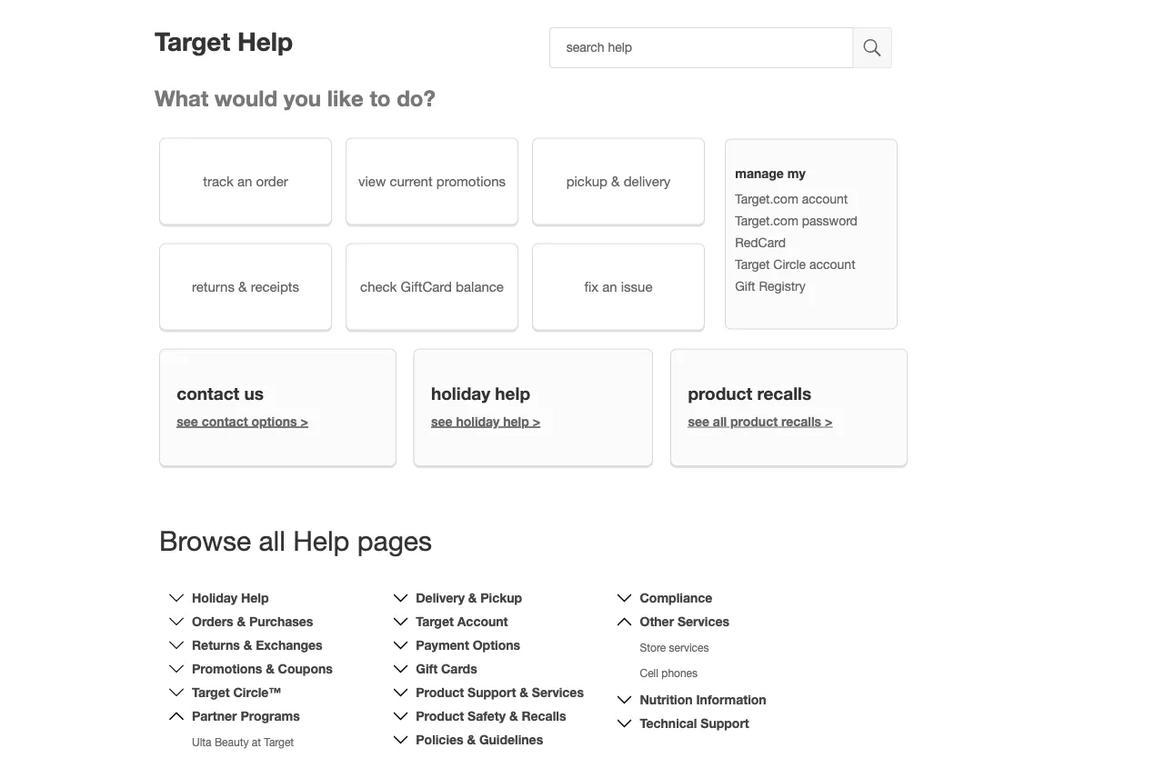 Task type: vqa. For each thing, say whether or not it's contained in the screenshot.
Garden/Lawn/Patio circle arrow e icon
no



Task type: describe. For each thing, give the bounding box(es) containing it.
payment options
[[416, 638, 521, 653]]

view
[[359, 173, 386, 189]]

information
[[697, 693, 767, 708]]

& for guidelines
[[467, 733, 476, 748]]

& for coupons
[[266, 662, 275, 677]]

help for holiday help
[[241, 591, 269, 606]]

purchases
[[249, 615, 313, 630]]

target circle™
[[192, 686, 282, 701]]

payment options link
[[416, 638, 521, 653]]

nutrition information link
[[640, 693, 767, 708]]

compliance
[[640, 591, 713, 606]]

balance
[[456, 279, 504, 295]]

& for exchanges
[[244, 638, 252, 653]]

to
[[370, 85, 391, 111]]

all for see
[[713, 414, 727, 429]]

& for receipts
[[238, 279, 247, 295]]

holiday help link
[[192, 591, 269, 606]]

0 vertical spatial help
[[495, 384, 531, 404]]

order
[[256, 173, 288, 189]]

target circle account link
[[735, 257, 856, 272]]

you
[[284, 85, 321, 111]]

2 target.com from the top
[[735, 213, 799, 228]]

0 vertical spatial product
[[688, 384, 753, 404]]

0 vertical spatial contact
[[177, 384, 240, 404]]

check
[[360, 279, 397, 295]]

target circle™ link
[[192, 686, 282, 701]]

see holiday help >
[[431, 414, 541, 429]]

gift cards link
[[416, 662, 477, 677]]

3 > from the left
[[825, 414, 833, 429]]

promotions & coupons
[[192, 662, 333, 677]]

support for technical
[[701, 717, 750, 732]]

target for target account
[[416, 615, 454, 630]]

product safety & recalls link
[[416, 709, 566, 724]]

product safety & recalls
[[416, 709, 566, 724]]

view current promotions link
[[346, 138, 519, 225]]

track an order link
[[159, 138, 332, 225]]

1 vertical spatial contact
[[202, 414, 248, 429]]

contact us
[[177, 384, 264, 404]]

see for contact us
[[177, 414, 198, 429]]

cell
[[640, 667, 659, 680]]

see for holiday help
[[431, 414, 453, 429]]

at
[[252, 737, 261, 749]]

do?
[[397, 85, 436, 111]]

search help text field
[[549, 27, 854, 68]]

services
[[669, 642, 709, 655]]

returns & exchanges link
[[192, 638, 323, 653]]

circle
[[774, 257, 806, 272]]

pickup & delivery link
[[532, 138, 705, 225]]

partner programs link
[[192, 709, 300, 724]]

ulta
[[192, 737, 212, 749]]

exchanges
[[256, 638, 323, 653]]

browse
[[159, 525, 251, 557]]

orders
[[192, 615, 234, 630]]

check giftcard balance
[[360, 279, 504, 295]]

product support & services
[[416, 686, 584, 701]]

target inside target.com account target.com password redcard target circle account gift registry
[[735, 257, 770, 272]]

fix an issue link
[[532, 243, 705, 331]]

other
[[640, 615, 674, 630]]

account
[[457, 615, 508, 630]]

target account link
[[416, 615, 508, 630]]

returns & receipts link
[[159, 243, 332, 331]]

payment
[[416, 638, 469, 653]]

promotions
[[192, 662, 262, 677]]

target account
[[416, 615, 508, 630]]

store services
[[640, 642, 709, 655]]

ulta beauty at target link
[[192, 737, 294, 749]]

compliance link
[[640, 591, 713, 606]]

programs
[[241, 709, 300, 724]]

returns
[[192, 279, 235, 295]]

1 vertical spatial recalls
[[782, 414, 822, 429]]

delivery
[[416, 591, 465, 606]]

holiday help
[[192, 591, 269, 606]]

delivery & pickup link
[[416, 591, 522, 606]]

> for help
[[533, 414, 541, 429]]

nutrition
[[640, 693, 693, 708]]

issue
[[621, 279, 653, 295]]

target for target help
[[155, 26, 230, 56]]

guidelines
[[480, 733, 543, 748]]

target.com account target.com password redcard target circle account gift registry
[[735, 191, 858, 294]]

0 vertical spatial holiday
[[431, 384, 491, 404]]

partner
[[192, 709, 237, 724]]

see all product recalls > link
[[688, 414, 833, 429]]

would
[[215, 85, 278, 111]]

> for us
[[301, 414, 308, 429]]

& for pickup
[[468, 591, 477, 606]]



Task type: locate. For each thing, give the bounding box(es) containing it.
coupons
[[278, 662, 333, 677]]

1 product from the top
[[416, 686, 464, 701]]

0 horizontal spatial an
[[237, 173, 252, 189]]

current
[[390, 173, 433, 189]]

like
[[327, 85, 364, 111]]

us
[[244, 384, 264, 404]]

see holiday help > link
[[431, 414, 541, 429]]

check giftcard balance link
[[346, 243, 519, 331]]

phones
[[662, 667, 698, 680]]

returns & exchanges
[[192, 638, 323, 653]]

1 vertical spatial services
[[532, 686, 584, 701]]

1 vertical spatial support
[[701, 717, 750, 732]]

& inside pickup & delivery link
[[612, 173, 620, 189]]

& up recalls
[[520, 686, 529, 701]]

product
[[416, 686, 464, 701], [416, 709, 464, 724]]

fix an issue
[[585, 279, 653, 295]]

& up account
[[468, 591, 477, 606]]

& down holiday help link
[[237, 615, 246, 630]]

& right pickup
[[612, 173, 620, 189]]

account up "password"
[[802, 191, 848, 206]]

1 horizontal spatial services
[[678, 615, 730, 630]]

holiday down holiday help
[[456, 414, 500, 429]]

password
[[802, 213, 858, 228]]

cell phones link
[[640, 667, 698, 680]]

contact down the contact us on the left bottom of page
[[202, 414, 248, 429]]

registry
[[759, 279, 806, 294]]

services
[[678, 615, 730, 630], [532, 686, 584, 701]]

see down product recalls
[[688, 414, 710, 429]]

0 horizontal spatial gift
[[416, 662, 438, 677]]

view current promotions
[[359, 173, 506, 189]]

1 vertical spatial product
[[731, 414, 778, 429]]

product down product recalls
[[731, 414, 778, 429]]

0 vertical spatial gift
[[735, 279, 756, 294]]

account right circle
[[810, 257, 856, 272]]

target right at
[[264, 737, 294, 749]]

1 vertical spatial account
[[810, 257, 856, 272]]

1 horizontal spatial support
[[701, 717, 750, 732]]

support for product
[[468, 686, 516, 701]]

target.com up 'redcard'
[[735, 213, 799, 228]]

target for target circle™
[[192, 686, 230, 701]]

recalls up see all product recalls > link
[[757, 384, 812, 404]]

3 see from the left
[[688, 414, 710, 429]]

& for delivery
[[612, 173, 620, 189]]

an right "track"
[[237, 173, 252, 189]]

target.com down manage my
[[735, 191, 799, 206]]

1 vertical spatial all
[[259, 525, 286, 557]]

2 product from the top
[[416, 709, 464, 724]]

0 vertical spatial help
[[238, 26, 293, 56]]

target down the delivery
[[416, 615, 454, 630]]

gift inside target.com account target.com password redcard target circle account gift registry
[[735, 279, 756, 294]]

redcard
[[735, 235, 786, 250]]

an right fix
[[603, 279, 618, 295]]

target.com account link
[[735, 191, 848, 206]]

1 horizontal spatial gift
[[735, 279, 756, 294]]

2 see from the left
[[431, 414, 453, 429]]

what would you like to do?
[[155, 85, 436, 111]]

policies & guidelines
[[416, 733, 543, 748]]

recalls
[[757, 384, 812, 404], [782, 414, 822, 429]]

0 horizontal spatial all
[[259, 525, 286, 557]]

options
[[252, 414, 297, 429]]

technical support
[[640, 717, 750, 732]]

1 horizontal spatial see
[[431, 414, 453, 429]]

manage
[[735, 166, 784, 181]]

1 horizontal spatial an
[[603, 279, 618, 295]]

see down holiday help
[[431, 414, 453, 429]]

promotions & coupons link
[[192, 662, 333, 677]]

cell phones
[[640, 667, 698, 680]]

1 see from the left
[[177, 414, 198, 429]]

>
[[301, 414, 308, 429], [533, 414, 541, 429], [825, 414, 833, 429]]

what
[[155, 85, 208, 111]]

an
[[237, 173, 252, 189], [603, 279, 618, 295]]

receipts
[[251, 279, 299, 295]]

None image field
[[854, 27, 893, 68]]

holiday
[[192, 591, 238, 606]]

support down information
[[701, 717, 750, 732]]

target down 'redcard'
[[735, 257, 770, 272]]

gift registry link
[[735, 279, 806, 294]]

help down holiday help
[[503, 414, 529, 429]]

contact
[[177, 384, 240, 404], [202, 414, 248, 429]]

0 vertical spatial target.com
[[735, 191, 799, 206]]

1 vertical spatial product
[[416, 709, 464, 724]]

holiday up 'see holiday help >' link
[[431, 384, 491, 404]]

orders & purchases link
[[192, 615, 313, 630]]

safety
[[468, 709, 506, 724]]

0 horizontal spatial services
[[532, 686, 584, 701]]

product recalls
[[688, 384, 812, 404]]

1 vertical spatial an
[[603, 279, 618, 295]]

& inside returns & receipts "link"
[[238, 279, 247, 295]]

policies & guidelines link
[[416, 733, 543, 748]]

services up recalls
[[532, 686, 584, 701]]

target.com password link
[[735, 213, 858, 228]]

an for track
[[237, 173, 252, 189]]

technical
[[640, 717, 697, 732]]

store
[[640, 642, 666, 655]]

0 vertical spatial recalls
[[757, 384, 812, 404]]

& up circle™
[[266, 662, 275, 677]]

manage my
[[735, 166, 806, 181]]

see all product recalls >
[[688, 414, 833, 429]]

target up partner
[[192, 686, 230, 701]]

1 vertical spatial gift
[[416, 662, 438, 677]]

product down gift cards link
[[416, 686, 464, 701]]

beauty
[[215, 737, 249, 749]]

orders & purchases
[[192, 615, 313, 630]]

cards
[[441, 662, 477, 677]]

&
[[612, 173, 620, 189], [238, 279, 247, 295], [468, 591, 477, 606], [237, 615, 246, 630], [244, 638, 252, 653], [266, 662, 275, 677], [520, 686, 529, 701], [510, 709, 518, 724], [467, 733, 476, 748]]

options
[[473, 638, 521, 653]]

2 horizontal spatial see
[[688, 414, 710, 429]]

0 horizontal spatial see
[[177, 414, 198, 429]]

partner programs
[[192, 709, 300, 724]]

help up the orders & purchases
[[241, 591, 269, 606]]

pickup
[[481, 591, 522, 606]]

1 vertical spatial help
[[503, 414, 529, 429]]

see down the contact us on the left bottom of page
[[177, 414, 198, 429]]

track an order
[[203, 173, 288, 189]]

policies
[[416, 733, 464, 748]]

gift down payment
[[416, 662, 438, 677]]

1 vertical spatial holiday
[[456, 414, 500, 429]]

1 horizontal spatial >
[[533, 414, 541, 429]]

nutrition information
[[640, 693, 767, 708]]

product support & services link
[[416, 686, 584, 701]]

an for fix
[[603, 279, 618, 295]]

0 vertical spatial support
[[468, 686, 516, 701]]

0 vertical spatial account
[[802, 191, 848, 206]]

support
[[468, 686, 516, 701], [701, 717, 750, 732]]

2 horizontal spatial >
[[825, 414, 833, 429]]

product up see all product recalls > link
[[688, 384, 753, 404]]

see contact options > link
[[177, 414, 308, 429]]

pickup
[[567, 173, 608, 189]]

& for purchases
[[237, 615, 246, 630]]

services up services
[[678, 615, 730, 630]]

recalls down product recalls
[[782, 414, 822, 429]]

help up would
[[238, 26, 293, 56]]

help
[[495, 384, 531, 404], [503, 414, 529, 429]]

& down the orders & purchases
[[244, 638, 252, 653]]

product
[[688, 384, 753, 404], [731, 414, 778, 429]]

1 target.com from the top
[[735, 191, 799, 206]]

all for browse
[[259, 525, 286, 557]]

my
[[788, 166, 806, 181]]

0 horizontal spatial support
[[468, 686, 516, 701]]

2 vertical spatial help
[[241, 591, 269, 606]]

& up guidelines
[[510, 709, 518, 724]]

support up product safety & recalls link
[[468, 686, 516, 701]]

product for product support & services
[[416, 686, 464, 701]]

1 horizontal spatial all
[[713, 414, 727, 429]]

ulta beauty at target
[[192, 737, 294, 749]]

1 vertical spatial target.com
[[735, 213, 799, 228]]

& right returns
[[238, 279, 247, 295]]

product up policies
[[416, 709, 464, 724]]

product for product safety & recalls
[[416, 709, 464, 724]]

recalls
[[522, 709, 566, 724]]

target.com
[[735, 191, 799, 206], [735, 213, 799, 228]]

0 vertical spatial an
[[237, 173, 252, 189]]

0 vertical spatial services
[[678, 615, 730, 630]]

all right the "browse"
[[259, 525, 286, 557]]

technical support link
[[640, 717, 750, 732]]

promotions
[[437, 173, 506, 189]]

1 vertical spatial help
[[293, 525, 350, 557]]

all down product recalls
[[713, 414, 727, 429]]

target help
[[155, 26, 293, 56]]

& down safety
[[467, 733, 476, 748]]

contact up see contact options > link
[[177, 384, 240, 404]]

holiday help
[[431, 384, 531, 404]]

help up 'see holiday help >' link
[[495, 384, 531, 404]]

account
[[802, 191, 848, 206], [810, 257, 856, 272]]

gift cards
[[416, 662, 477, 677]]

1 > from the left
[[301, 414, 308, 429]]

other services
[[640, 615, 730, 630]]

store services link
[[640, 642, 709, 655]]

2 > from the left
[[533, 414, 541, 429]]

0 vertical spatial all
[[713, 414, 727, 429]]

0 horizontal spatial >
[[301, 414, 308, 429]]

help left pages
[[293, 525, 350, 557]]

gift left registry
[[735, 279, 756, 294]]

0 vertical spatial product
[[416, 686, 464, 701]]

target up what
[[155, 26, 230, 56]]

help for target help
[[238, 26, 293, 56]]



